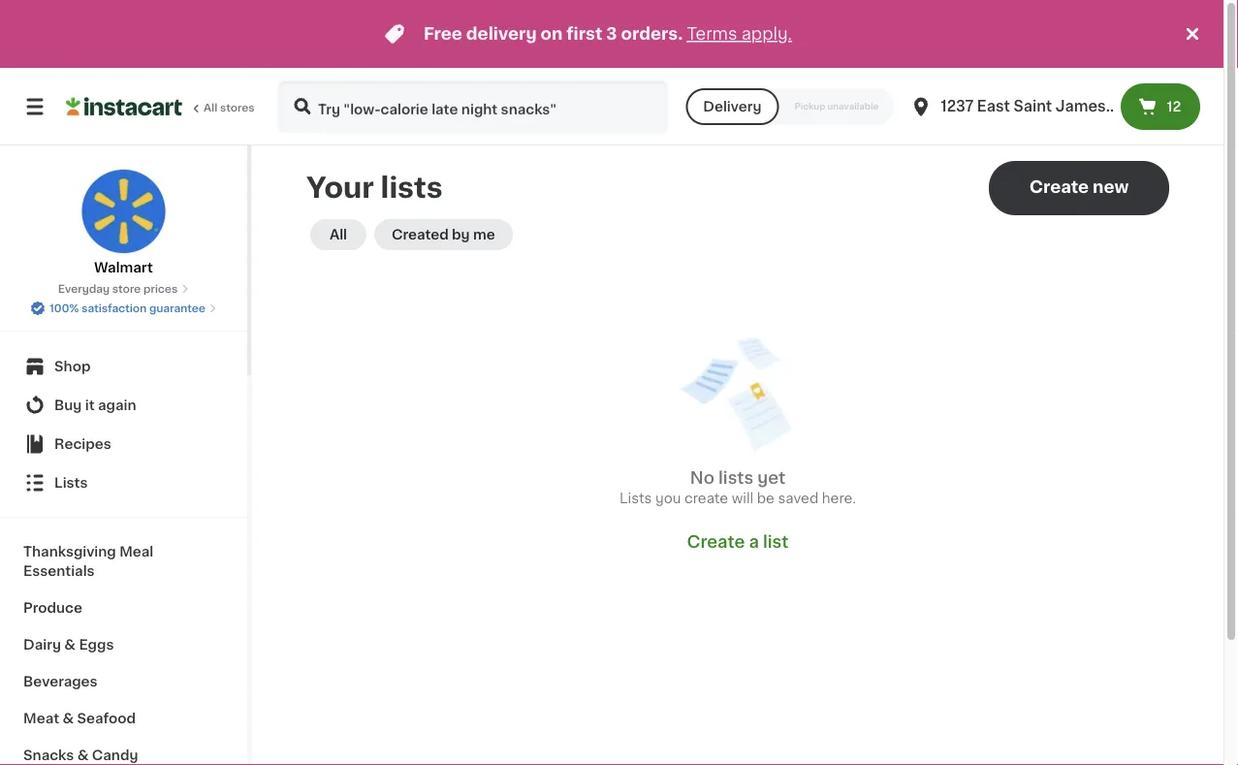 Task type: describe. For each thing, give the bounding box(es) containing it.
100% satisfaction guarantee button
[[30, 297, 217, 316]]

essentials
[[23, 565, 95, 578]]

james
[[1056, 99, 1106, 113]]

buy it again
[[54, 399, 136, 412]]

apply.
[[742, 26, 793, 42]]

orders.
[[621, 26, 683, 42]]

produce
[[23, 601, 82, 615]]

you
[[656, 492, 681, 505]]

stores
[[220, 102, 255, 113]]

everyday store prices link
[[58, 281, 189, 297]]

snacks & candy
[[23, 749, 138, 762]]

dairy & eggs link
[[12, 627, 236, 663]]

no
[[690, 470, 715, 486]]

lists for your
[[381, 174, 443, 202]]

delivery
[[466, 26, 537, 42]]

create a list
[[687, 534, 789, 550]]

instacart logo image
[[66, 95, 182, 118]]

all stores
[[204, 102, 255, 113]]

again
[[98, 399, 136, 412]]

guarantee
[[149, 303, 206, 314]]

everyday store prices
[[58, 284, 178, 294]]

walmart link
[[81, 169, 166, 277]]

produce link
[[12, 590, 236, 627]]

prices
[[143, 284, 178, 294]]

shop
[[54, 360, 91, 373]]

me
[[473, 228, 495, 242]]

all for all stores
[[204, 102, 218, 113]]

meat & seafood
[[23, 712, 136, 726]]

1237 east saint james street button
[[910, 80, 1156, 134]]

seafood
[[77, 712, 136, 726]]

saint
[[1014, 99, 1053, 113]]

everyday
[[58, 284, 110, 294]]

delivery button
[[686, 88, 779, 125]]

12 button
[[1121, 83, 1201, 130]]

created by me
[[392, 228, 495, 242]]

it
[[85, 399, 95, 412]]

satisfaction
[[82, 303, 147, 314]]

all for all
[[330, 228, 347, 242]]

recipes link
[[12, 425, 236, 464]]

buy
[[54, 399, 82, 412]]

12
[[1167, 100, 1182, 113]]

& for meat
[[63, 712, 74, 726]]

1237
[[941, 99, 974, 113]]

thanksgiving meal essentials
[[23, 545, 154, 578]]

thanksgiving meal essentials link
[[12, 533, 236, 590]]

all stores link
[[66, 80, 256, 134]]

& for snacks
[[77, 749, 89, 762]]

yet
[[758, 470, 786, 486]]

candy
[[92, 749, 138, 762]]

meat & seafood link
[[12, 700, 236, 737]]

beverages link
[[12, 663, 236, 700]]

limited time offer region
[[0, 0, 1181, 68]]



Task type: vqa. For each thing, say whether or not it's contained in the screenshot.
Dairy & Eggs link
yes



Task type: locate. For each thing, give the bounding box(es) containing it.
create new button
[[989, 161, 1170, 215]]

saved
[[778, 492, 819, 505]]

1 horizontal spatial create
[[1030, 179, 1089, 195]]

0 horizontal spatial all
[[204, 102, 218, 113]]

walmart
[[94, 261, 153, 275]]

east
[[978, 99, 1011, 113]]

free
[[424, 26, 463, 42]]

1 vertical spatial &
[[63, 712, 74, 726]]

street
[[1110, 99, 1156, 113]]

created
[[392, 228, 449, 242]]

create for create new
[[1030, 179, 1089, 195]]

all inside all button
[[330, 228, 347, 242]]

0 vertical spatial lists
[[381, 174, 443, 202]]

service type group
[[686, 88, 894, 125]]

1 vertical spatial all
[[330, 228, 347, 242]]

0 vertical spatial lists
[[54, 476, 88, 490]]

Search field
[[279, 81, 667, 132]]

store
[[112, 284, 141, 294]]

thanksgiving
[[23, 545, 116, 559]]

snacks
[[23, 749, 74, 762]]

dairy & eggs
[[23, 638, 114, 652]]

will
[[732, 492, 754, 505]]

1 horizontal spatial lists
[[719, 470, 754, 486]]

None search field
[[277, 80, 669, 134]]

0 vertical spatial &
[[64, 638, 76, 652]]

create left a
[[687, 534, 745, 550]]

lists
[[54, 476, 88, 490], [620, 492, 652, 505]]

on
[[541, 26, 563, 42]]

buy it again link
[[12, 386, 236, 425]]

& left candy
[[77, 749, 89, 762]]

terms apply. link
[[687, 26, 793, 42]]

0 horizontal spatial create
[[687, 534, 745, 550]]

be
[[757, 492, 775, 505]]

all button
[[310, 219, 367, 250]]

create for create a list
[[687, 534, 745, 550]]

beverages
[[23, 675, 98, 689]]

meal
[[119, 545, 154, 559]]

lists
[[381, 174, 443, 202], [719, 470, 754, 486]]

your
[[307, 174, 374, 202]]

lists up will
[[719, 470, 754, 486]]

1 vertical spatial create
[[687, 534, 745, 550]]

create
[[685, 492, 729, 505]]

1 horizontal spatial all
[[330, 228, 347, 242]]

create inside button
[[1030, 179, 1089, 195]]

all
[[204, 102, 218, 113], [330, 228, 347, 242]]

lists for no
[[719, 470, 754, 486]]

0 horizontal spatial lists
[[381, 174, 443, 202]]

lists inside no lists yet lists you create will be saved here.
[[620, 492, 652, 505]]

1 vertical spatial lists
[[620, 492, 652, 505]]

&
[[64, 638, 76, 652], [63, 712, 74, 726], [77, 749, 89, 762]]

recipes
[[54, 437, 111, 451]]

first
[[567, 26, 603, 42]]

by
[[452, 228, 470, 242]]

dairy
[[23, 638, 61, 652]]

0 vertical spatial all
[[204, 102, 218, 113]]

lists inside no lists yet lists you create will be saved here.
[[719, 470, 754, 486]]

1 horizontal spatial lists
[[620, 492, 652, 505]]

create left the new
[[1030, 179, 1089, 195]]

create a list link
[[687, 532, 789, 553]]

1237 east saint james street
[[941, 99, 1156, 113]]

terms
[[687, 26, 738, 42]]

lists left you
[[620, 492, 652, 505]]

your lists
[[307, 174, 443, 202]]

delivery
[[704, 100, 762, 113]]

all inside all stores link
[[204, 102, 218, 113]]

100% satisfaction guarantee
[[50, 303, 206, 314]]

2 vertical spatial &
[[77, 749, 89, 762]]

create
[[1030, 179, 1089, 195], [687, 534, 745, 550]]

created by me button
[[374, 219, 513, 250]]

walmart logo image
[[81, 169, 166, 254]]

create new
[[1030, 179, 1129, 195]]

shop link
[[12, 347, 236, 386]]

100%
[[50, 303, 79, 314]]

eggs
[[79, 638, 114, 652]]

here.
[[822, 492, 856, 505]]

a
[[749, 534, 759, 550]]

all down your
[[330, 228, 347, 242]]

& right meat
[[63, 712, 74, 726]]

1 vertical spatial lists
[[719, 470, 754, 486]]

lists down recipes
[[54, 476, 88, 490]]

snacks & candy link
[[12, 737, 236, 765]]

lists up created on the left top
[[381, 174, 443, 202]]

free delivery on first 3 orders. terms apply.
[[424, 26, 793, 42]]

lists link
[[12, 464, 236, 502]]

new
[[1093, 179, 1129, 195]]

no lists yet lists you create will be saved here.
[[620, 470, 856, 505]]

0 vertical spatial create
[[1030, 179, 1089, 195]]

& for dairy
[[64, 638, 76, 652]]

& left 'eggs'
[[64, 638, 76, 652]]

3
[[607, 26, 617, 42]]

0 horizontal spatial lists
[[54, 476, 88, 490]]

meat
[[23, 712, 59, 726]]

all left stores
[[204, 102, 218, 113]]

list
[[763, 534, 789, 550]]



